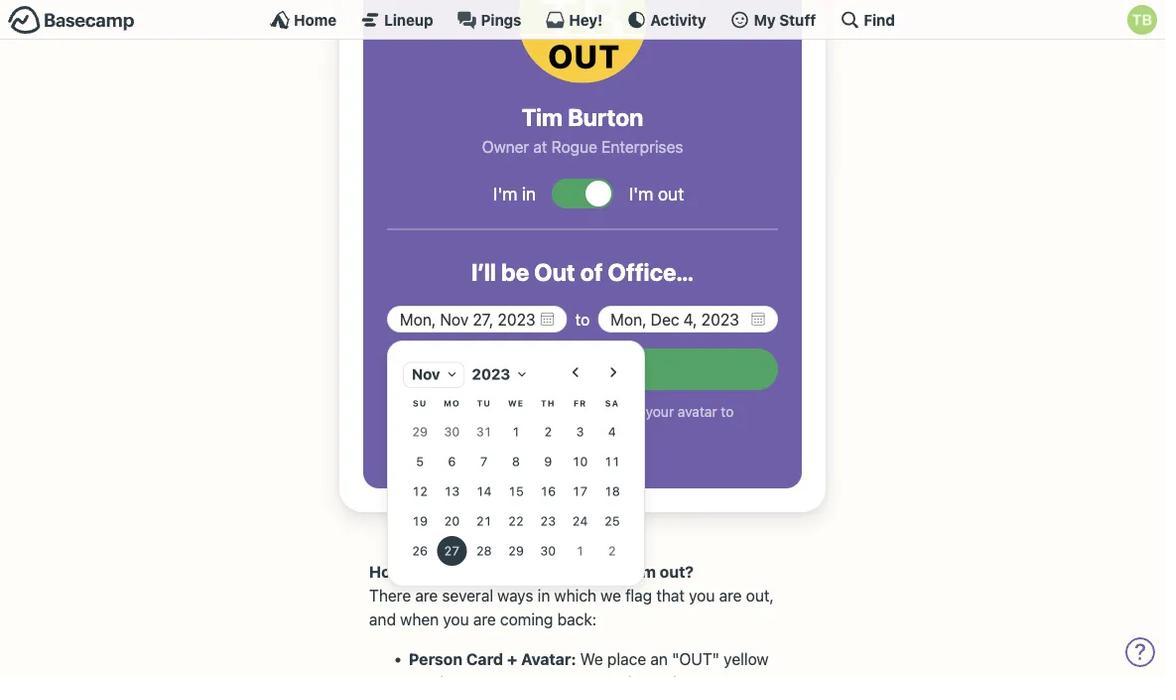 Task type: vqa. For each thing, say whether or not it's contained in the screenshot.
the Configure
no



Task type: locate. For each thing, give the bounding box(es) containing it.
2 button down th
[[534, 417, 563, 447]]

1 horizontal spatial you
[[689, 587, 715, 605]]

11 button
[[598, 447, 627, 477]]

1 horizontal spatial 30 button
[[534, 536, 563, 566]]

main element
[[0, 0, 1166, 40]]

your down person card + avatar:
[[487, 674, 519, 677]]

1 button down '24'
[[566, 536, 595, 566]]

find button
[[841, 10, 896, 30]]

your
[[646, 403, 674, 420], [487, 674, 519, 677]]

ways
[[498, 587, 534, 605]]

Choose date… field
[[387, 306, 568, 332], [598, 306, 779, 332]]

coming
[[500, 610, 554, 629]]

your inside note: it may take up to 30min for your avatar to update everywhere.
[[646, 403, 674, 420]]

2 down 25 button
[[609, 543, 616, 558]]

1 horizontal spatial avatar
[[678, 403, 718, 420]]

1 horizontal spatial 2
[[609, 543, 616, 558]]

30 down note:
[[444, 424, 460, 439]]

0 horizontal spatial we
[[508, 398, 524, 408]]

9 button
[[534, 447, 563, 477]]

be
[[502, 258, 530, 286]]

0 vertical spatial 30
[[444, 424, 460, 439]]

that up we
[[597, 563, 628, 582]]

are left out, on the bottom of the page
[[720, 587, 742, 605]]

i'll be out of office…
[[472, 258, 694, 286]]

you down several
[[443, 610, 469, 629]]

7
[[480, 454, 488, 468]]

1 vertical spatial 29
[[509, 543, 524, 558]]

are down will
[[415, 587, 438, 605]]

to right for
[[721, 403, 734, 420]]

28
[[477, 543, 492, 558]]

1 horizontal spatial 1
[[577, 543, 584, 558]]

i'm left out
[[630, 183, 654, 204]]

0 vertical spatial in
[[522, 183, 536, 204]]

i'm up flag
[[632, 563, 656, 582]]

1 horizontal spatial in
[[538, 587, 550, 605]]

20
[[444, 514, 460, 528]]

1 vertical spatial avatar
[[523, 674, 567, 677]]

we inside we place an "out" yellow overlay on your avatar across the entire basecamp
[[581, 650, 604, 669]]

30 button down mo
[[437, 417, 467, 447]]

1 horizontal spatial 30
[[541, 543, 556, 558]]

rogue
[[552, 138, 598, 157]]

11
[[605, 454, 620, 468]]

tim burton image
[[1128, 5, 1158, 35]]

take
[[513, 403, 540, 420]]

1 vertical spatial 30
[[541, 543, 556, 558]]

tu
[[477, 398, 491, 408]]

an
[[651, 650, 668, 669]]

in right ways
[[538, 587, 550, 605]]

1 horizontal spatial choose date… field
[[598, 306, 779, 332]]

1 vertical spatial in
[[538, 587, 550, 605]]

0 horizontal spatial that
[[597, 563, 628, 582]]

are
[[415, 587, 438, 605], [720, 587, 742, 605], [474, 610, 496, 629]]

choose date… field down i'll
[[387, 306, 568, 332]]

in
[[522, 183, 536, 204], [538, 587, 550, 605]]

back:
[[558, 610, 597, 629]]

switch accounts image
[[8, 5, 135, 36]]

2023
[[472, 365, 511, 382]]

0 horizontal spatial in
[[522, 183, 536, 204]]

avatar right for
[[678, 403, 718, 420]]

5
[[416, 454, 424, 468]]

person
[[409, 650, 463, 669]]

we
[[508, 398, 524, 408], [581, 650, 604, 669]]

29
[[412, 424, 428, 439], [509, 543, 524, 558]]

1 vertical spatial 2 button
[[598, 536, 627, 566]]

that
[[597, 563, 628, 582], [657, 587, 685, 605]]

0 horizontal spatial 2
[[545, 424, 552, 439]]

home link
[[270, 10, 337, 30]]

0 horizontal spatial your
[[487, 674, 519, 677]]

"out"
[[672, 650, 720, 669]]

0 vertical spatial we
[[508, 398, 524, 408]]

0 vertical spatial your
[[646, 403, 674, 420]]

16
[[541, 484, 556, 498]]

tim
[[522, 103, 563, 130]]

we inside dialog
[[508, 398, 524, 408]]

1 vertical spatial 29 button
[[501, 536, 531, 566]]

avatar
[[678, 403, 718, 420], [523, 674, 567, 677]]

1 vertical spatial we
[[581, 650, 604, 669]]

we for we
[[508, 398, 524, 408]]

30 for the bottom 30 button
[[541, 543, 556, 558]]

0 horizontal spatial you
[[443, 610, 469, 629]]

i'm
[[494, 183, 518, 204], [630, 183, 654, 204], [632, 563, 656, 582]]

29 down su
[[412, 424, 428, 439]]

stuff
[[780, 11, 817, 28]]

i'm for i'm out
[[630, 183, 654, 204]]

1 vertical spatial 30 button
[[534, 536, 563, 566]]

1 vertical spatial that
[[657, 587, 685, 605]]

26
[[412, 543, 428, 558]]

0 horizontal spatial avatar
[[523, 674, 567, 677]]

1 horizontal spatial we
[[581, 650, 604, 669]]

1 vertical spatial your
[[487, 674, 519, 677]]

pings
[[481, 11, 522, 28]]

0 vertical spatial 2
[[545, 424, 552, 439]]

you down out?
[[689, 587, 715, 605]]

1 down take at the bottom
[[512, 424, 520, 439]]

1 horizontal spatial 29
[[509, 543, 524, 558]]

lineup link
[[361, 10, 434, 30]]

your right for
[[646, 403, 674, 420]]

out,
[[746, 587, 774, 605]]

21
[[477, 514, 492, 528]]

3 button
[[566, 417, 595, 447]]

we
[[601, 587, 622, 605]]

1 horizontal spatial are
[[474, 610, 496, 629]]

everywhere.
[[568, 423, 646, 439]]

None submit
[[387, 348, 779, 390]]

i'm for i'm in
[[494, 183, 518, 204]]

i'm in
[[494, 183, 536, 204]]

0 horizontal spatial 1
[[512, 424, 520, 439]]

0 vertical spatial 1
[[512, 424, 520, 439]]

owner
[[482, 138, 530, 157]]

1 for topmost 1 button
[[512, 424, 520, 439]]

choose date… field down "office…"
[[598, 306, 779, 332]]

30 for topmost 30 button
[[444, 424, 460, 439]]

card
[[467, 650, 504, 669]]

10
[[573, 454, 588, 468]]

1 horizontal spatial that
[[657, 587, 685, 605]]

flag
[[626, 587, 653, 605]]

are down several
[[474, 610, 496, 629]]

on
[[465, 674, 483, 677]]

home
[[294, 11, 337, 28]]

0 horizontal spatial 30 button
[[437, 417, 467, 447]]

in down at
[[522, 183, 536, 204]]

1 button up 8
[[501, 417, 531, 447]]

out
[[658, 183, 684, 204]]

avatar down avatar:
[[523, 674, 567, 677]]

0 vertical spatial that
[[597, 563, 628, 582]]

that down out?
[[657, 587, 685, 605]]

2 down up
[[545, 424, 552, 439]]

we right tu
[[508, 398, 524, 408]]

to down i'll be out of office…
[[576, 310, 590, 329]]

25
[[605, 514, 620, 528]]

we up across
[[581, 650, 604, 669]]

1 for rightmost 1 button
[[577, 543, 584, 558]]

1 horizontal spatial your
[[646, 403, 674, 420]]

0 horizontal spatial choose date… field
[[387, 306, 568, 332]]

0 vertical spatial avatar
[[678, 403, 718, 420]]

30 down 23 button
[[541, 543, 556, 558]]

su
[[413, 398, 427, 408]]

0 horizontal spatial 1 button
[[501, 417, 531, 447]]

dialog
[[387, 332, 705, 597]]

20 button
[[437, 506, 467, 536]]

1 up know
[[577, 543, 584, 558]]

1 vertical spatial 1
[[577, 543, 584, 558]]

i'll
[[472, 258, 497, 286]]

17
[[573, 484, 588, 498]]

15
[[509, 484, 524, 498]]

29 button down 22
[[501, 536, 531, 566]]

1 vertical spatial 1 button
[[566, 536, 595, 566]]

29 up colleagues
[[509, 543, 524, 558]]

0 horizontal spatial 29 button
[[405, 417, 435, 447]]

mo
[[444, 398, 461, 408]]

how
[[369, 563, 404, 582]]

i'm inside how will my colleagues know that i'm out? there are several ways in which we flag that you are out, and when you are coming back:
[[632, 563, 656, 582]]

0 vertical spatial 2 button
[[534, 417, 563, 447]]

0 horizontal spatial 2 button
[[534, 417, 563, 447]]

30 button down the 23
[[534, 536, 563, 566]]

9
[[545, 454, 552, 468]]

yellow
[[724, 650, 769, 669]]

0 horizontal spatial 30
[[444, 424, 460, 439]]

+
[[507, 650, 518, 669]]

2 button down "25"
[[598, 536, 627, 566]]

1 vertical spatial you
[[443, 610, 469, 629]]

26 button
[[405, 536, 435, 566]]

avatar:
[[522, 650, 577, 669]]

30 button
[[437, 417, 467, 447], [534, 536, 563, 566]]

29 button down su
[[405, 417, 435, 447]]

i'm down "owner"
[[494, 183, 518, 204]]

pings button
[[457, 10, 522, 30]]

14 button
[[469, 477, 499, 506]]

0 horizontal spatial 29
[[412, 424, 428, 439]]

0 vertical spatial 29 button
[[405, 417, 435, 447]]



Task type: describe. For each thing, give the bounding box(es) containing it.
0 vertical spatial 30 button
[[437, 417, 467, 447]]

overlay
[[409, 674, 461, 677]]

4 button
[[598, 417, 627, 447]]

place
[[608, 650, 647, 669]]

colleagues
[[465, 563, 548, 582]]

1 vertical spatial 2
[[609, 543, 616, 558]]

person card + avatar:
[[409, 650, 581, 669]]

0 horizontal spatial are
[[415, 587, 438, 605]]

the
[[623, 674, 646, 677]]

8
[[512, 454, 520, 468]]

avatar inside we place an "out" yellow overlay on your avatar across the entire basecamp
[[523, 674, 567, 677]]

update
[[519, 423, 564, 439]]

16 button
[[534, 477, 563, 506]]

it
[[470, 403, 479, 420]]

2 choose date… field from the left
[[598, 306, 779, 332]]

18
[[605, 484, 620, 498]]

out?
[[660, 563, 694, 582]]

activity
[[651, 11, 707, 28]]

1 horizontal spatial 29 button
[[501, 536, 531, 566]]

tim burton owner         at         rogue enterprises
[[482, 103, 684, 157]]

19 button
[[405, 506, 435, 536]]

will
[[408, 563, 434, 582]]

1 horizontal spatial 1 button
[[566, 536, 595, 566]]

27 button
[[437, 536, 467, 566]]

12
[[412, 484, 428, 498]]

24 button
[[566, 506, 595, 536]]

19
[[412, 514, 428, 528]]

your inside we place an "out" yellow overlay on your avatar across the entire basecamp
[[487, 674, 519, 677]]

entire
[[650, 674, 691, 677]]

to right up
[[564, 403, 577, 420]]

23 button
[[534, 506, 563, 536]]

activity link
[[627, 10, 707, 30]]

0 vertical spatial 1 button
[[501, 417, 531, 447]]

31
[[477, 424, 492, 439]]

know
[[552, 563, 593, 582]]

13 button
[[437, 477, 467, 506]]

6 button
[[437, 447, 467, 477]]

8 button
[[501, 447, 531, 477]]

0 vertical spatial you
[[689, 587, 715, 605]]

0 vertical spatial 29
[[412, 424, 428, 439]]

enterprises
[[602, 138, 684, 157]]

my stuff button
[[730, 10, 817, 30]]

out
[[535, 258, 576, 286]]

2 horizontal spatial are
[[720, 587, 742, 605]]

may
[[482, 403, 509, 420]]

office…
[[608, 258, 694, 286]]

nov
[[412, 365, 440, 382]]

th
[[541, 398, 556, 408]]

hey! button
[[546, 10, 603, 30]]

22
[[509, 514, 524, 528]]

17 button
[[566, 477, 595, 506]]

there
[[369, 587, 411, 605]]

at
[[534, 138, 548, 157]]

for
[[625, 403, 642, 420]]

1 horizontal spatial 2 button
[[598, 536, 627, 566]]

when
[[400, 610, 439, 629]]

we for we place an "out" yellow overlay on your avatar across the entire basecamp
[[581, 650, 604, 669]]

3
[[577, 424, 584, 439]]

12 button
[[405, 477, 435, 506]]

27
[[444, 543, 460, 558]]

lineup
[[385, 11, 434, 28]]

22 button
[[501, 506, 531, 536]]

28 button
[[469, 536, 499, 566]]

my stuff
[[754, 11, 817, 28]]

1 choose date… field from the left
[[387, 306, 568, 332]]

dialog containing nov
[[387, 332, 705, 597]]

15 button
[[501, 477, 531, 506]]

in inside how will my colleagues know that i'm out? there are several ways in which we flag that you are out, and when you are coming back:
[[538, 587, 550, 605]]

which
[[555, 587, 597, 605]]

note:
[[432, 403, 466, 420]]

fr
[[574, 398, 587, 408]]

of
[[581, 258, 603, 286]]

up
[[544, 403, 560, 420]]

4
[[609, 424, 616, 439]]

21 button
[[469, 506, 499, 536]]

avatar inside note: it may take up to 30min for your avatar to update everywhere.
[[678, 403, 718, 420]]

note: it may take up to 30min for your avatar to update everywhere.
[[432, 403, 734, 439]]

i'm out
[[630, 183, 684, 204]]

5 button
[[405, 447, 435, 477]]

13
[[444, 484, 460, 498]]

burton
[[568, 103, 644, 130]]



